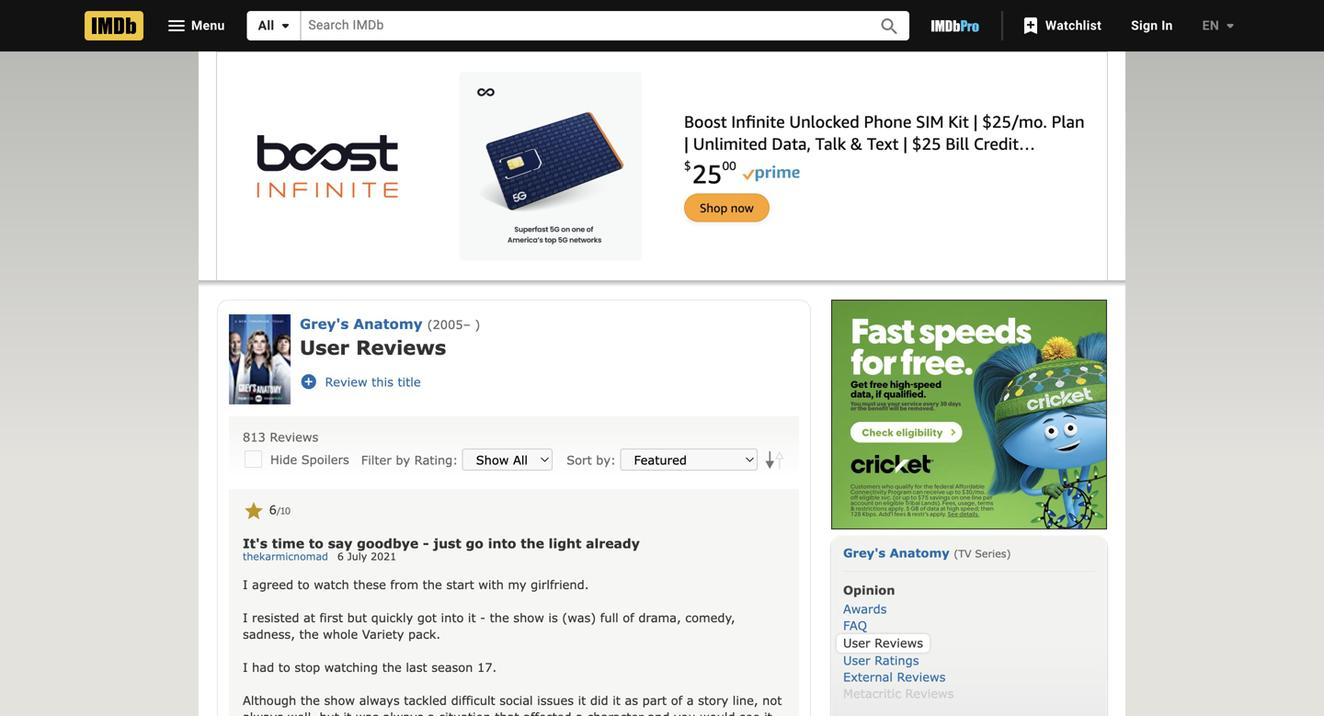 Task type: locate. For each thing, give the bounding box(es) containing it.
review
[[325, 375, 368, 389]]

but
[[347, 611, 367, 625], [320, 710, 339, 717]]

the left light
[[521, 536, 545, 552]]

home image
[[85, 11, 144, 40]]

0 vertical spatial grey's anatomy link
[[300, 316, 423, 332]]

6 up time
[[269, 503, 277, 517]]

it inside i resisted at first but quickly got into it - the show is (was) full of drama, comedy, sadness, the whole variety pack.
[[468, 611, 476, 625]]

the down with
[[490, 611, 509, 625]]

link__icon image
[[300, 373, 325, 391]]

this
[[372, 375, 394, 389]]

1 horizontal spatial grey's anatomy link
[[844, 546, 950, 560]]

0 vertical spatial but
[[347, 611, 367, 625]]

anatomy up this
[[354, 316, 423, 332]]

6 inside it's time to say goodbye - just go into the light already thekarmicnomad 6 july 2021
[[338, 551, 344, 563]]

0 vertical spatial i
[[243, 578, 248, 592]]

to left say
[[309, 536, 324, 552]]

1 vertical spatial show
[[324, 694, 355, 708]]

show inside although the show always tackled difficult social issues it did it as part of a story line, not always well, but it was always a situation that affected a character and you would see i
[[324, 694, 355, 708]]

awards
[[844, 602, 887, 617]]

got
[[418, 611, 437, 625]]

to right "had"
[[279, 660, 291, 675]]

situation
[[439, 710, 491, 717]]

to inside it's time to say goodbye - just go into the light already thekarmicnomad 6 july 2021
[[309, 536, 324, 552]]

is
[[549, 611, 558, 625]]

girlfriend.
[[531, 578, 589, 592]]

0 horizontal spatial of
[[623, 611, 635, 625]]

0 horizontal spatial grey's
[[300, 316, 349, 332]]

grey's
[[300, 316, 349, 332], [844, 546, 886, 560]]

to
[[309, 536, 324, 552], [298, 578, 310, 592], [279, 660, 291, 675]]

0 horizontal spatial show
[[324, 694, 355, 708]]

1 vertical spatial i
[[243, 611, 248, 625]]

i resisted at first but quickly got into it - the show is (was) full of drama, comedy, sadness, the whole variety pack.
[[243, 611, 736, 642]]

well,
[[288, 710, 315, 717]]

already
[[586, 536, 640, 552]]

the
[[521, 536, 545, 552], [423, 578, 442, 592], [490, 611, 509, 625], [299, 627, 319, 642], [382, 660, 402, 675], [301, 694, 320, 708]]

sadness,
[[243, 627, 295, 642]]

0 vertical spatial grey's
[[300, 316, 349, 332]]

show
[[514, 611, 545, 625], [324, 694, 355, 708]]

external reviews link
[[844, 670, 946, 685]]

i inside i resisted at first but quickly got into it - the show is (was) full of drama, comedy, sadness, the whole variety pack.
[[243, 611, 248, 625]]

i
[[243, 578, 248, 592], [243, 611, 248, 625], [243, 660, 248, 675]]

1 vertical spatial grey's
[[844, 546, 886, 560]]

1 vertical spatial user
[[844, 636, 871, 651]]

it's time to say goodbye - just go into the light already thekarmicnomad 6 july 2021
[[243, 536, 640, 563]]

just
[[434, 536, 462, 552]]

1 horizontal spatial -
[[480, 611, 486, 625]]

- down with
[[480, 611, 486, 625]]

0 horizontal spatial -
[[423, 536, 429, 552]]

2021
[[371, 551, 397, 563]]

had
[[252, 660, 274, 675]]

All search field
[[247, 11, 910, 40]]

a up you
[[687, 694, 694, 708]]

agreed
[[252, 578, 294, 592]]

season
[[432, 660, 473, 675]]

reviews up title
[[356, 336, 446, 359]]

the down at
[[299, 627, 319, 642]]

pack.
[[409, 627, 441, 642]]

grey's inside grey's anatomy (2005– ) user reviews
[[300, 316, 349, 332]]

watch
[[314, 578, 349, 592]]

en
[[1203, 18, 1220, 33]]

i left "had"
[[243, 660, 248, 675]]

all
[[258, 18, 274, 33]]

of inside i resisted at first but quickly got into it - the show is (was) full of drama, comedy, sadness, the whole variety pack.
[[623, 611, 635, 625]]

into right go
[[488, 536, 517, 552]]

1 horizontal spatial but
[[347, 611, 367, 625]]

of right full
[[623, 611, 635, 625]]

1 vertical spatial anatomy
[[890, 546, 950, 560]]

0 horizontal spatial into
[[441, 611, 464, 625]]

the inside it's time to say goodbye - just go into the light already thekarmicnomad 6 july 2021
[[521, 536, 545, 552]]

the up well,
[[301, 694, 320, 708]]

1 i from the top
[[243, 578, 248, 592]]

but inside i resisted at first but quickly got into it - the show is (was) full of drama, comedy, sadness, the whole variety pack.
[[347, 611, 367, 625]]

filter by rating:
[[361, 453, 463, 467]]

anatomy inside grey's anatomy (2005– ) user reviews
[[354, 316, 423, 332]]

was
[[356, 710, 379, 717]]

0 horizontal spatial grey's anatomy link
[[300, 316, 423, 332]]

0 vertical spatial of
[[623, 611, 635, 625]]

light
[[549, 536, 582, 552]]

6
[[269, 503, 277, 517], [338, 551, 344, 563]]

0 vertical spatial anatomy
[[354, 316, 423, 332]]

2 vertical spatial i
[[243, 660, 248, 675]]

17.
[[477, 660, 497, 675]]

a down tackled
[[428, 710, 435, 717]]

user down the faq
[[844, 636, 871, 651]]

it down start
[[468, 611, 476, 625]]

1 vertical spatial -
[[480, 611, 486, 625]]

part
[[643, 694, 667, 708]]

thekarmicnomad link
[[243, 551, 328, 563]]

resisted
[[252, 611, 299, 625]]

by
[[396, 453, 410, 467]]

grey's anatomy link
[[300, 316, 423, 332], [844, 546, 950, 560]]

always
[[359, 694, 400, 708], [243, 710, 283, 717], [383, 710, 424, 717]]

as
[[625, 694, 639, 708]]

in
[[1162, 18, 1174, 33]]

social
[[500, 694, 533, 708]]

1 horizontal spatial into
[[488, 536, 517, 552]]

to for time
[[309, 536, 324, 552]]

first
[[320, 611, 343, 625]]

1 horizontal spatial grey's
[[844, 546, 886, 560]]

2 i from the top
[[243, 611, 248, 625]]

1 vertical spatial but
[[320, 710, 339, 717]]

1 horizontal spatial anatomy
[[890, 546, 950, 560]]

show left the is
[[514, 611, 545, 625]]

1 vertical spatial 6
[[338, 551, 344, 563]]

3 i from the top
[[243, 660, 248, 675]]

goodbye
[[357, 536, 419, 552]]

0 vertical spatial 6
[[269, 503, 277, 517]]

into
[[488, 536, 517, 552], [441, 611, 464, 625]]

1 vertical spatial grey's anatomy link
[[844, 546, 950, 560]]

-
[[423, 536, 429, 552], [480, 611, 486, 625]]

0 horizontal spatial anatomy
[[354, 316, 423, 332]]

)
[[475, 317, 481, 332]]

1 vertical spatial of
[[671, 694, 683, 708]]

but inside although the show always tackled difficult social issues it did it as part of a story line, not always well, but it was always a situation that affected a character and you would see i
[[320, 710, 339, 717]]

it's
[[243, 536, 268, 552]]

it left was
[[344, 710, 352, 717]]

all button
[[247, 11, 301, 40]]

watching
[[325, 660, 378, 675]]

hide
[[270, 453, 297, 467]]

although the show always tackled difficult social issues it did it as part of a story line, not always well, but it was always a situation that affected a character and you would see i
[[243, 694, 782, 717]]

a
[[687, 694, 694, 708], [428, 710, 435, 717], [576, 710, 583, 717]]

faq
[[844, 619, 868, 633]]

0 vertical spatial show
[[514, 611, 545, 625]]

user up external
[[844, 654, 871, 668]]

to left watch
[[298, 578, 310, 592]]

1 horizontal spatial show
[[514, 611, 545, 625]]

filter
[[361, 453, 392, 467]]

0 vertical spatial to
[[309, 536, 324, 552]]

of
[[623, 611, 635, 625], [671, 694, 683, 708]]

user up the "link__icon"
[[300, 336, 350, 359]]

grey's anatomy link up review this title
[[300, 316, 423, 332]]

0 vertical spatial into
[[488, 536, 517, 552]]

it up character
[[613, 694, 621, 708]]

0 vertical spatial -
[[423, 536, 429, 552]]

grey's up the "link__icon"
[[300, 316, 349, 332]]

user ratings link
[[844, 654, 920, 668]]

but right well,
[[320, 710, 339, 717]]

grey's up opinion
[[844, 546, 886, 560]]

external
[[844, 670, 893, 685]]

stop
[[295, 660, 320, 675]]

0 vertical spatial user
[[300, 336, 350, 359]]

2 vertical spatial to
[[279, 660, 291, 675]]

1 horizontal spatial 6
[[338, 551, 344, 563]]

0 horizontal spatial a
[[428, 710, 435, 717]]

- left just
[[423, 536, 429, 552]]

it
[[468, 611, 476, 625], [578, 694, 586, 708], [613, 694, 621, 708], [344, 710, 352, 717]]

anatomy left (tv
[[890, 546, 950, 560]]

6 left july
[[338, 551, 344, 563]]

of up you
[[671, 694, 683, 708]]

into right got
[[441, 611, 464, 625]]

reviews
[[356, 336, 446, 359], [270, 430, 319, 444], [875, 636, 924, 651], [898, 670, 946, 685], [906, 687, 954, 701]]

into inside i resisted at first but quickly got into it - the show is (was) full of drama, comedy, sadness, the whole variety pack.
[[441, 611, 464, 625]]

say
[[328, 536, 353, 552]]

hide spoilers
[[270, 453, 349, 467]]

1 vertical spatial to
[[298, 578, 310, 592]]

to for agreed
[[298, 578, 310, 592]]

grey's anatomy link up opinion
[[844, 546, 950, 560]]

grey's anatomy (tv series)
[[844, 546, 1012, 560]]

1 vertical spatial into
[[441, 611, 464, 625]]

reviews up 'metacritic reviews' 'link'
[[898, 670, 946, 685]]

None field
[[301, 11, 858, 40]]

anatomy for grey's anatomy (tv series)
[[890, 546, 950, 560]]

a right affected
[[576, 710, 583, 717]]

anatomy
[[354, 316, 423, 332], [890, 546, 950, 560]]

0 horizontal spatial but
[[320, 710, 339, 717]]

i left the agreed
[[243, 578, 248, 592]]

review this title
[[325, 375, 421, 389]]

show down watching on the bottom of page
[[324, 694, 355, 708]]

but up the whole
[[347, 611, 367, 625]]

i up sadness,
[[243, 611, 248, 625]]

1 horizontal spatial of
[[671, 694, 683, 708]]



Task type: describe. For each thing, give the bounding box(es) containing it.
- inside it's time to say goodbye - just go into the light already thekarmicnomad 6 july 2021
[[423, 536, 429, 552]]

from
[[390, 578, 419, 592]]

the inside although the show always tackled difficult social issues it did it as part of a story line, not always well, but it was always a situation that affected a character and you would see i
[[301, 694, 320, 708]]

you
[[674, 710, 696, 717]]

start
[[447, 578, 474, 592]]

en button
[[1188, 9, 1242, 42]]

reviews down external reviews link
[[906, 687, 954, 701]]

july
[[348, 551, 367, 563]]

grey's for grey's anatomy (2005– ) user reviews
[[300, 316, 349, 332]]

reviews up hide
[[270, 430, 319, 444]]

watchlist image
[[1020, 15, 1042, 37]]

sort by:
[[567, 453, 621, 467]]

always down although
[[243, 710, 283, 717]]

arrow drop down image
[[1220, 15, 1242, 37]]

sort
[[567, 453, 592, 467]]

1 horizontal spatial a
[[576, 710, 583, 717]]

it's time to say goodbye - just go into the light already link
[[243, 536, 640, 552]]

grey's anatomy (tv series 2005– ) poster image
[[229, 315, 291, 405]]

story
[[698, 694, 729, 708]]

quickly
[[371, 611, 413, 625]]

by:
[[596, 453, 616, 467]]

(was)
[[562, 611, 596, 625]]

would
[[700, 710, 736, 717]]

the left start
[[423, 578, 442, 592]]

2 vertical spatial user
[[844, 654, 871, 668]]

comedy,
[[686, 611, 736, 625]]

menu image
[[166, 15, 188, 37]]

full
[[601, 611, 619, 625]]

into inside it's time to say goodbye - just go into the light already thekarmicnomad 6 july 2021
[[488, 536, 517, 552]]

of inside although the show always tackled difficult social issues it did it as part of a story line, not always well, but it was always a situation that affected a character and you would see i
[[671, 694, 683, 708]]

none field inside all search box
[[301, 11, 858, 40]]

spoilers
[[302, 453, 349, 467]]

affected
[[524, 710, 572, 717]]

tackled
[[404, 694, 447, 708]]

grey's for grey's anatomy (tv series)
[[844, 546, 886, 560]]

- inside i resisted at first but quickly got into it - the show is (was) full of drama, comedy, sadness, the whole variety pack.
[[480, 611, 486, 625]]

813
[[243, 430, 266, 444]]

time
[[272, 536, 305, 552]]

although
[[243, 694, 296, 708]]

(2005–
[[427, 317, 471, 332]]

it left did
[[578, 694, 586, 708]]

metacritic
[[844, 687, 902, 701]]

sign
[[1132, 18, 1159, 33]]

user reviews link
[[844, 636, 924, 651]]

metacritic reviews link
[[844, 687, 954, 701]]

always down tackled
[[383, 710, 424, 717]]

show inside i resisted at first but quickly got into it - the show is (was) full of drama, comedy, sadness, the whole variety pack.
[[514, 611, 545, 625]]

my
[[508, 578, 527, 592]]

menu button
[[151, 11, 240, 40]]

thekarmicnomad
[[243, 551, 328, 563]]

variety
[[362, 627, 404, 642]]

go
[[466, 536, 484, 552]]

last
[[406, 660, 427, 675]]

to for had
[[279, 660, 291, 675]]

these
[[354, 578, 386, 592]]

ratings
[[875, 654, 920, 668]]

whole
[[323, 627, 358, 642]]

the left last
[[382, 660, 402, 675]]

arrow drop down image
[[274, 15, 297, 37]]

descending order image
[[765, 449, 786, 471]]

faq link
[[844, 619, 868, 633]]

opinion awards faq user reviews user ratings external reviews metacritic reviews
[[844, 583, 954, 701]]

character
[[587, 710, 644, 717]]

anatomy for grey's anatomy (2005– ) user reviews
[[354, 316, 423, 332]]

watchlist
[[1046, 18, 1102, 33]]

6 /10
[[269, 503, 290, 517]]

review this title link
[[300, 358, 482, 406]]

series)
[[976, 548, 1012, 560]]

grey's anatomy (2005– ) user reviews
[[300, 316, 481, 359]]

watchlist button
[[1011, 9, 1117, 42]]

not
[[763, 694, 782, 708]]

i for i resisted at first but quickly got into it - the show is (was) full of drama, comedy, sadness, the whole variety pack.
[[243, 611, 248, 625]]

menu
[[191, 18, 225, 33]]

rating:
[[415, 453, 458, 467]]

grey's anatomy link for (2005– )
[[300, 316, 423, 332]]

i for i agreed to watch these from the start with my girlfriend.
[[243, 578, 248, 592]]

0 horizontal spatial 6
[[269, 503, 277, 517]]

sign in button
[[1117, 9, 1188, 42]]

submit search image
[[879, 16, 901, 38]]

grey's anatomy link for (tv series)
[[844, 546, 950, 560]]

i agreed to watch these from the start with my girlfriend.
[[243, 578, 589, 592]]

Search IMDb text field
[[301, 11, 858, 40]]

reviews inside grey's anatomy (2005– ) user reviews
[[356, 336, 446, 359]]

awards link
[[844, 602, 887, 617]]

813 reviews
[[243, 430, 319, 444]]

see
[[740, 710, 760, 717]]

2 horizontal spatial a
[[687, 694, 694, 708]]

drama,
[[639, 611, 681, 625]]

sign in
[[1132, 18, 1174, 33]]

i for i had to stop watching the last season 17.
[[243, 660, 248, 675]]

i had to stop watching the last season 17.
[[243, 660, 497, 675]]

user inside grey's anatomy (2005– ) user reviews
[[300, 336, 350, 359]]

reviews up ratings
[[875, 636, 924, 651]]

difficult
[[451, 694, 496, 708]]

opinion
[[844, 583, 896, 598]]

that
[[495, 710, 519, 717]]

title
[[398, 375, 421, 389]]

always up was
[[359, 694, 400, 708]]



Task type: vqa. For each thing, say whether or not it's contained in the screenshot.
trisha krishnan button
no



